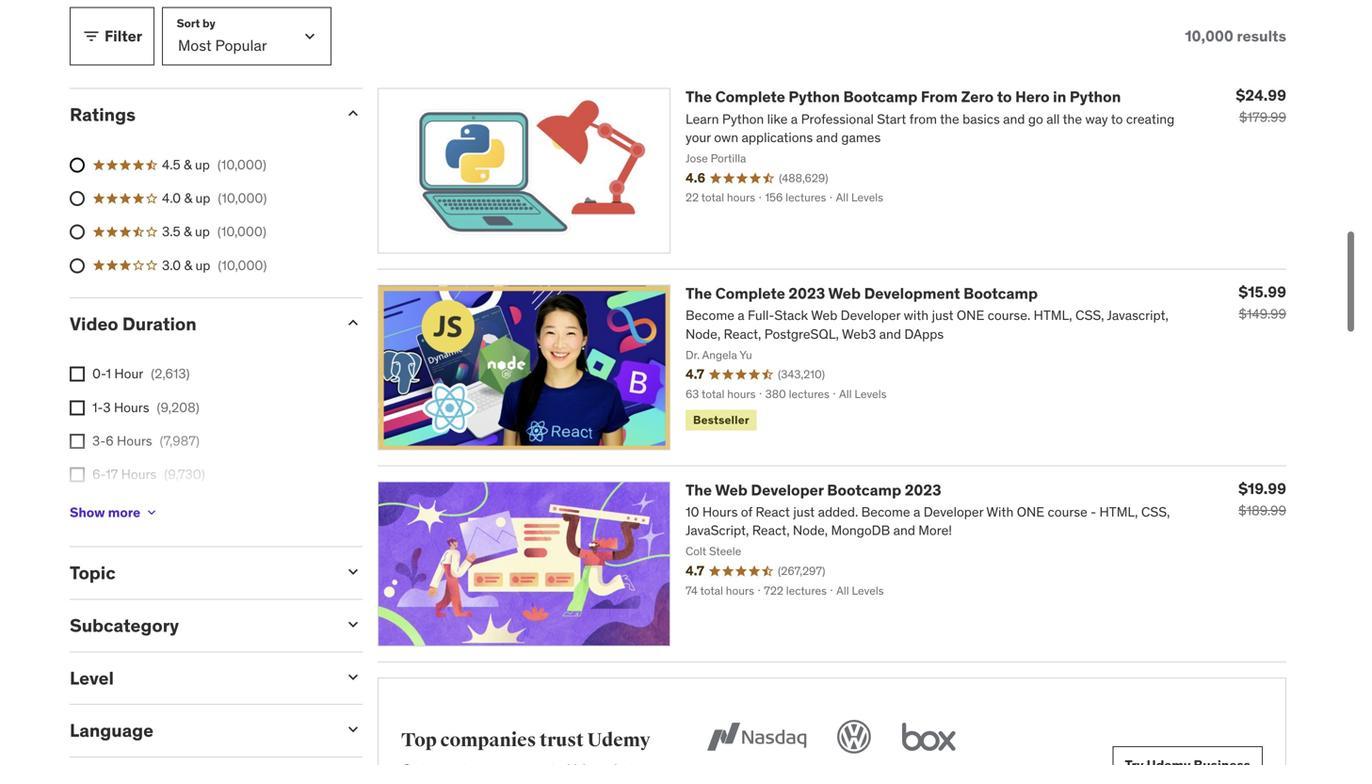Task type: vqa. For each thing, say whether or not it's contained in the screenshot.


Task type: describe. For each thing, give the bounding box(es) containing it.
show
[[70, 494, 105, 511]]

video duration button
[[70, 302, 329, 325]]

1 vertical spatial web
[[715, 470, 748, 490]]

0-1 hour (2,613)
[[92, 355, 190, 372]]

try udemy business
[[1125, 747, 1251, 764]]

the complete python bootcamp from zero to hero in python
[[686, 77, 1121, 96]]

top
[[401, 719, 437, 742]]

0-
[[92, 355, 106, 372]]

1-3 hours (9,208)
[[92, 389, 199, 406]]

udemy inside "try udemy business" link
[[1147, 747, 1191, 764]]

box image
[[898, 707, 961, 748]]

trust
[[540, 719, 584, 742]]

hours for 6-17 hours
[[121, 456, 157, 473]]

10,000 results status
[[1186, 16, 1287, 35]]

the web developer bootcamp 2023
[[686, 470, 942, 490]]

(10,000) for 4.0 & up (10,000)
[[218, 180, 267, 197]]

development
[[865, 274, 961, 293]]

volkswagen image
[[834, 707, 875, 748]]

17
[[106, 456, 118, 473]]

companies
[[440, 719, 536, 742]]

hours for 3-6 hours
[[117, 422, 152, 439]]

17+
[[92, 490, 113, 506]]

small image for ratings
[[344, 94, 363, 113]]

up for 3.5 & up
[[195, 213, 210, 230]]

nasdaq image
[[703, 707, 811, 748]]

6-
[[92, 456, 106, 473]]

the web developer bootcamp 2023 link
[[686, 470, 942, 490]]

1 vertical spatial bootcamp
[[964, 274, 1038, 293]]

$15.99 $149.99
[[1239, 272, 1287, 312]]

hour
[[114, 355, 143, 372]]

0 horizontal spatial 2023
[[789, 274, 826, 293]]

business
[[1194, 747, 1251, 764]]

$19.99
[[1239, 469, 1287, 488]]

more
[[108, 494, 141, 511]]

& for 4.5
[[184, 146, 192, 163]]

& for 3.0
[[184, 247, 192, 264]]

3
[[103, 389, 111, 406]]

small image for subcategory
[[344, 605, 363, 624]]

(9,208)
[[157, 389, 199, 406]]

filter button
[[70, 0, 155, 55]]

hours for 1-3 hours
[[114, 389, 149, 406]]

2 python from the left
[[1070, 77, 1121, 96]]

complete for 2023
[[716, 274, 786, 293]]

0 vertical spatial web
[[829, 274, 861, 293]]

up for 4.5 & up
[[195, 146, 210, 163]]

6-17 hours (9,730)
[[92, 456, 205, 473]]

1 vertical spatial 2023
[[905, 470, 942, 490]]

& for 3.5
[[184, 213, 192, 230]]

xsmall image for 1-
[[70, 390, 85, 405]]

language
[[70, 710, 154, 732]]

1 python from the left
[[789, 77, 840, 96]]

4.0 & up (10,000)
[[162, 180, 267, 197]]

results
[[1237, 16, 1287, 35]]

$149.99
[[1239, 295, 1287, 312]]

1-
[[92, 389, 103, 406]]

(2,613)
[[151, 355, 190, 372]]

(10,000) for 4.5 & up (10,000)
[[218, 146, 267, 163]]



Task type: locate. For each thing, give the bounding box(es) containing it.
xsmall image left 1-
[[70, 390, 85, 405]]

1 horizontal spatial web
[[829, 274, 861, 293]]

1 complete from the top
[[716, 77, 786, 96]]

video duration
[[70, 302, 197, 325]]

1 horizontal spatial 2023
[[905, 470, 942, 490]]

4.5
[[162, 146, 181, 163]]

3.5 & up (10,000)
[[162, 213, 267, 230]]

&
[[184, 146, 192, 163], [184, 180, 192, 197], [184, 213, 192, 230], [184, 247, 192, 264]]

zero
[[962, 77, 994, 96]]

up for 3.0 & up
[[196, 247, 210, 264]]

0 vertical spatial bootcamp
[[844, 77, 918, 96]]

2023
[[789, 274, 826, 293], [905, 470, 942, 490]]

up right "4.0"
[[196, 180, 210, 197]]

subcategory button
[[70, 604, 329, 627]]

1 small image from the top
[[344, 553, 363, 572]]

small image for topic
[[344, 553, 363, 572]]

level button
[[70, 657, 329, 680]]

0 vertical spatial small image
[[344, 553, 363, 572]]

up right 4.5
[[195, 146, 210, 163]]

try udemy business link
[[1113, 737, 1263, 766]]

the complete 2023 web development bootcamp
[[686, 274, 1038, 293]]

from
[[921, 77, 958, 96]]

2 small image from the top
[[344, 605, 363, 624]]

xsmall image for 6-
[[70, 457, 85, 472]]

2 vertical spatial bootcamp
[[827, 470, 902, 490]]

the for the complete python bootcamp from zero to hero in python
[[686, 77, 712, 96]]

developer
[[751, 470, 824, 490]]

(10,000) down 4.0 & up (10,000)
[[218, 213, 267, 230]]

(10,000) down the 4.5 & up (10,000)
[[218, 180, 267, 197]]

1 & from the top
[[184, 146, 192, 163]]

(9,730)
[[164, 456, 205, 473]]

1 the from the top
[[686, 77, 712, 96]]

duration
[[122, 302, 197, 325]]

up right the '3.5'
[[195, 213, 210, 230]]

(10,000)
[[218, 146, 267, 163], [218, 180, 267, 197], [218, 213, 267, 230], [218, 247, 267, 264]]

the for the complete 2023 web development bootcamp
[[686, 274, 712, 293]]

filter
[[105, 16, 142, 35]]

small image for language
[[344, 710, 363, 729]]

0 vertical spatial udemy
[[588, 719, 651, 742]]

udemy
[[588, 719, 651, 742], [1147, 747, 1191, 764]]

1 horizontal spatial python
[[1070, 77, 1121, 96]]

xsmall image
[[70, 424, 85, 439]]

complete
[[716, 77, 786, 96], [716, 274, 786, 293]]

1 vertical spatial udemy
[[1147, 747, 1191, 764]]

3 up from the top
[[195, 213, 210, 230]]

& right "4.0"
[[184, 180, 192, 197]]

in
[[1053, 77, 1067, 96]]

up right 3.0
[[196, 247, 210, 264]]

bootcamp right development
[[964, 274, 1038, 293]]

$19.99 $189.99
[[1239, 469, 1287, 509]]

language button
[[70, 710, 329, 732]]

(10,000) for 3.5 & up (10,000)
[[218, 213, 267, 230]]

the complete 2023 web development bootcamp link
[[686, 274, 1038, 293]]

(10,000) for 3.0 & up (10,000)
[[218, 247, 267, 264]]

ratings button
[[70, 93, 329, 116]]

small image for level
[[344, 658, 363, 677]]

top companies trust udemy
[[401, 719, 651, 742]]

bootcamp right developer
[[827, 470, 902, 490]]

small image for video duration
[[344, 303, 363, 322]]

web left development
[[829, 274, 861, 293]]

4 up from the top
[[196, 247, 210, 264]]

to
[[997, 77, 1012, 96]]

2 vertical spatial the
[[686, 470, 712, 490]]

small image inside filter button
[[82, 17, 101, 36]]

4 & from the top
[[184, 247, 192, 264]]

$24.99 $179.99
[[1236, 76, 1287, 116]]

& right 3.0
[[184, 247, 192, 264]]

3 & from the top
[[184, 213, 192, 230]]

xsmall image
[[70, 357, 85, 372], [70, 390, 85, 405], [70, 457, 85, 472], [144, 495, 159, 510]]

& right 4.5
[[184, 146, 192, 163]]

3.0 & up (10,000)
[[162, 247, 267, 264]]

the for the web developer bootcamp 2023
[[686, 470, 712, 490]]

up for 4.0 & up
[[196, 180, 210, 197]]

$24.99
[[1236, 76, 1287, 95]]

level
[[70, 657, 114, 680]]

3 the from the top
[[686, 470, 712, 490]]

web
[[829, 274, 861, 293], [715, 470, 748, 490]]

hero
[[1016, 77, 1050, 96]]

the complete python bootcamp from zero to hero in python link
[[686, 77, 1121, 96]]

1 vertical spatial small image
[[344, 605, 363, 624]]

0 vertical spatial the
[[686, 77, 712, 96]]

xsmall image left "6-"
[[70, 457, 85, 472]]

hours right 17+ in the left of the page
[[116, 490, 151, 506]]

subcategory
[[70, 604, 179, 627]]

python
[[789, 77, 840, 96], [1070, 77, 1121, 96]]

$179.99
[[1240, 99, 1287, 116]]

video
[[70, 302, 118, 325]]

0 horizontal spatial web
[[715, 470, 748, 490]]

0 horizontal spatial udemy
[[588, 719, 651, 742]]

topic
[[70, 552, 116, 574]]

hours
[[114, 389, 149, 406], [117, 422, 152, 439], [121, 456, 157, 473], [116, 490, 151, 506]]

17+ hours
[[92, 490, 151, 506]]

2 up from the top
[[196, 180, 210, 197]]

hours right 6 at left
[[117, 422, 152, 439]]

2 & from the top
[[184, 180, 192, 197]]

& right the '3.5'
[[184, 213, 192, 230]]

0 horizontal spatial python
[[789, 77, 840, 96]]

ratings
[[70, 93, 136, 116]]

udemy right try
[[1147, 747, 1191, 764]]

6
[[106, 422, 114, 439]]

1 vertical spatial the
[[686, 274, 712, 293]]

hours right 17
[[121, 456, 157, 473]]

bootcamp for 2023
[[827, 470, 902, 490]]

& for 4.0
[[184, 180, 192, 197]]

3-
[[92, 422, 106, 439]]

show more button
[[70, 484, 159, 522]]

3.0
[[162, 247, 181, 264]]

(7,987)
[[160, 422, 200, 439]]

0 vertical spatial 2023
[[789, 274, 826, 293]]

show more
[[70, 494, 141, 511]]

1
[[106, 355, 111, 372]]

4.0
[[162, 180, 181, 197]]

small image
[[82, 17, 101, 36], [344, 94, 363, 113], [344, 303, 363, 322], [344, 658, 363, 677], [344, 710, 363, 729]]

2 the from the top
[[686, 274, 712, 293]]

xsmall image left 0-
[[70, 357, 85, 372]]

small image
[[344, 553, 363, 572], [344, 605, 363, 624]]

$15.99
[[1239, 272, 1287, 292]]

up
[[195, 146, 210, 163], [196, 180, 210, 197], [195, 213, 210, 230], [196, 247, 210, 264]]

2 complete from the top
[[716, 274, 786, 293]]

udemy right trust on the left
[[588, 719, 651, 742]]

topic button
[[70, 552, 329, 574]]

xsmall image right 'more'
[[144, 495, 159, 510]]

bootcamp left from
[[844, 77, 918, 96]]

complete for python
[[716, 77, 786, 96]]

4.5 & up (10,000)
[[162, 146, 267, 163]]

xsmall image for 0-
[[70, 357, 85, 372]]

1 vertical spatial complete
[[716, 274, 786, 293]]

(10,000) down 3.5 & up (10,000)
[[218, 247, 267, 264]]

0 vertical spatial complete
[[716, 77, 786, 96]]

1 horizontal spatial udemy
[[1147, 747, 1191, 764]]

(10,000) up 4.0 & up (10,000)
[[218, 146, 267, 163]]

1 up from the top
[[195, 146, 210, 163]]

bootcamp
[[844, 77, 918, 96], [964, 274, 1038, 293], [827, 470, 902, 490]]

bootcamp for from
[[844, 77, 918, 96]]

xsmall image inside the show more button
[[144, 495, 159, 510]]

3.5
[[162, 213, 181, 230]]

try
[[1125, 747, 1144, 764]]

the
[[686, 77, 712, 96], [686, 274, 712, 293], [686, 470, 712, 490]]

10,000
[[1186, 16, 1234, 35]]

hours right 3 at the left bottom
[[114, 389, 149, 406]]

web left developer
[[715, 470, 748, 490]]

10,000 results
[[1186, 16, 1287, 35]]

3-6 hours (7,987)
[[92, 422, 200, 439]]

$189.99
[[1239, 492, 1287, 509]]



